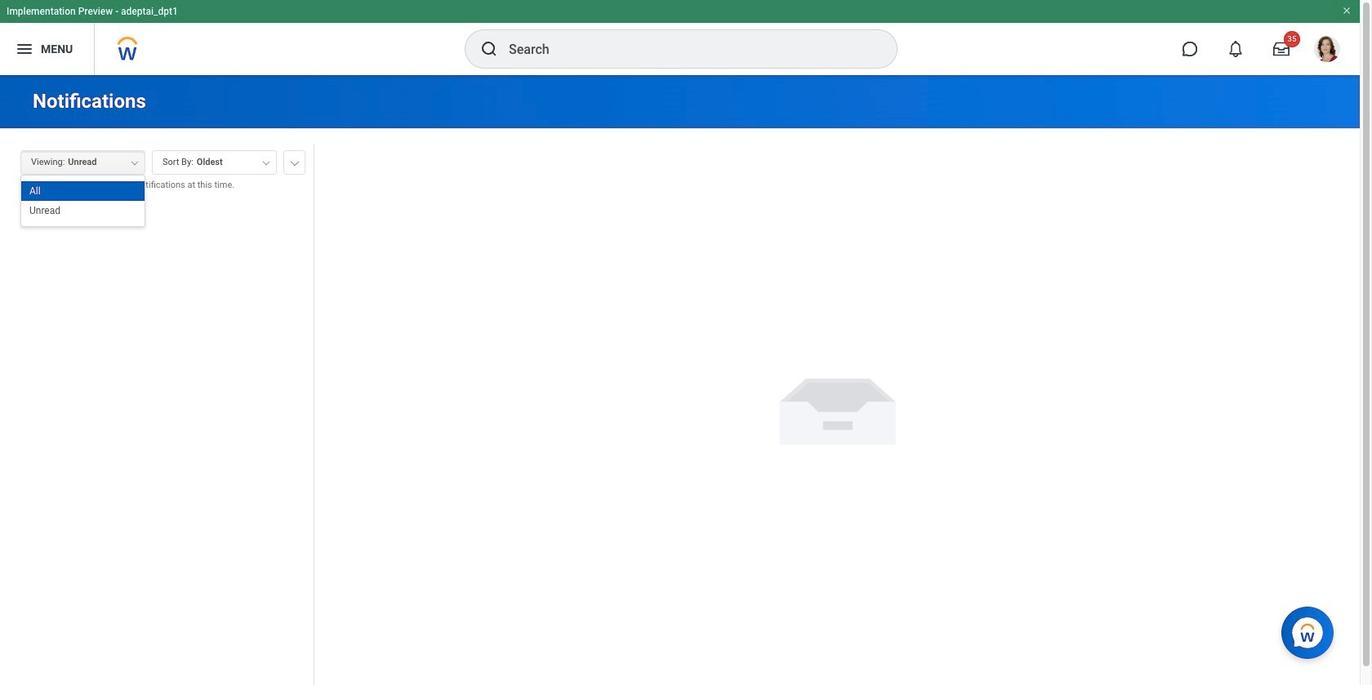 Task type: vqa. For each thing, say whether or not it's contained in the screenshot.
Profile Logan McNeil 'IMAGE'
yes



Task type: describe. For each thing, give the bounding box(es) containing it.
profile logan mcneil image
[[1314, 36, 1340, 65]]

justify image
[[15, 39, 34, 59]]

viewing list box
[[21, 181, 145, 221]]

search image
[[479, 39, 499, 59]]

Search Workday  search field
[[509, 31, 863, 67]]



Task type: locate. For each thing, give the bounding box(es) containing it.
more image
[[290, 158, 300, 166]]

banner
[[0, 0, 1360, 75]]

close environment banner image
[[1342, 6, 1352, 16]]

tab panel
[[0, 143, 314, 685]]

main content
[[0, 75, 1360, 685]]

reading pane region
[[314, 129, 1360, 685]]

inbox items list box
[[0, 204, 314, 685]]

inbox large image
[[1273, 41, 1290, 57]]

notifications large image
[[1228, 41, 1244, 57]]



